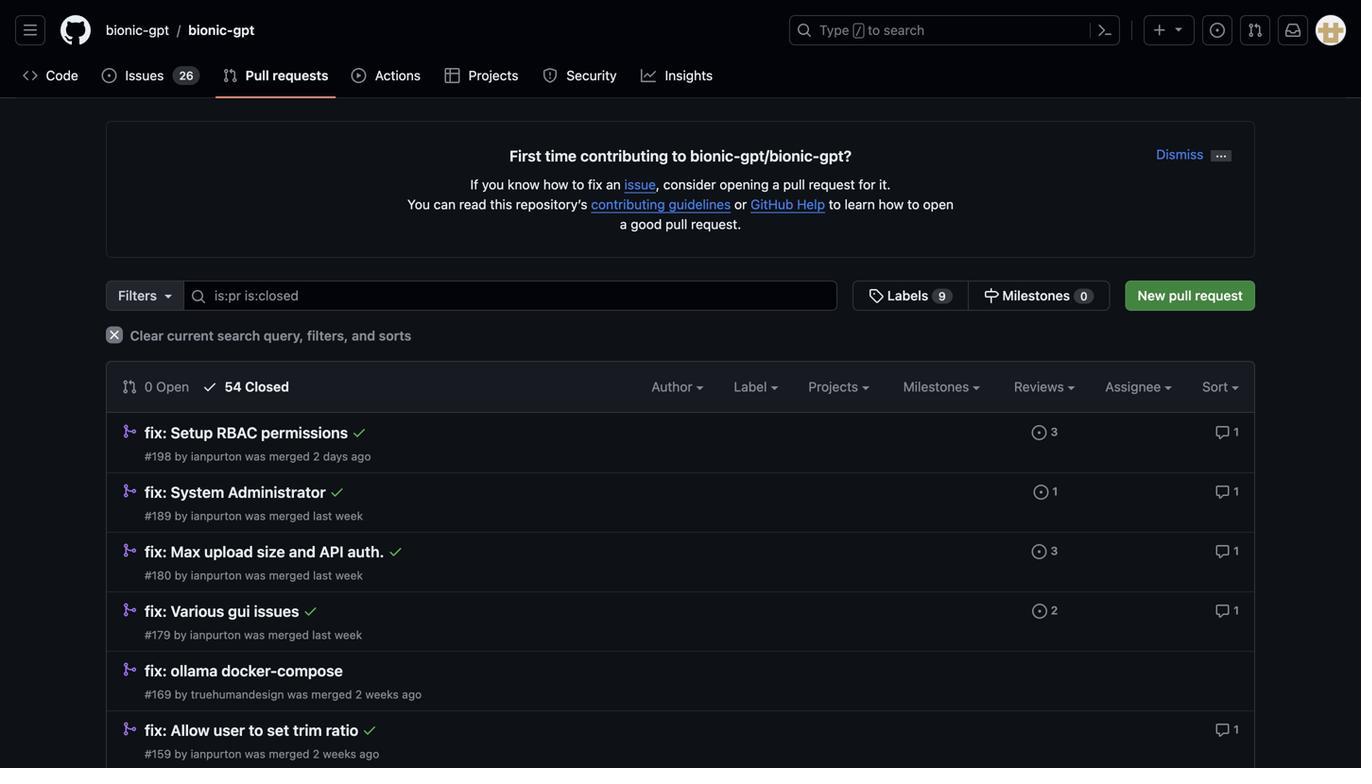 Task type: locate. For each thing, give the bounding box(es) containing it.
request
[[809, 177, 855, 192], [1195, 288, 1243, 304]]

none search field containing filters
[[106, 281, 1111, 311]]

opening
[[720, 177, 769, 192]]

1 3 from the top
[[1051, 425, 1058, 439]]

0 vertical spatial 3
[[1051, 425, 1058, 439]]

size
[[257, 543, 285, 561]]

search right the type
[[884, 22, 925, 38]]

merged pull request element for fix: setup rbac permissions
[[122, 424, 137, 439]]

last for issues
[[312, 629, 331, 642]]

type / to search
[[820, 22, 925, 38]]

ianpurton link down system
[[191, 510, 242, 523]]

merged pull request element left max
[[122, 543, 137, 558]]

ianpurton down the upload
[[191, 569, 242, 582]]

0 vertical spatial 0
[[1081, 290, 1088, 303]]

search left query,
[[217, 328, 260, 344]]

1 fix: from the top
[[145, 424, 167, 442]]

by for max
[[175, 569, 188, 582]]

merged down size
[[269, 569, 310, 582]]

weeks
[[365, 688, 399, 702], [323, 748, 356, 761]]

week up auth.
[[335, 510, 363, 523]]

filters
[[118, 288, 157, 304]]

projects link
[[437, 61, 527, 90]]

merged pull request element left various
[[122, 602, 137, 618]]

or
[[735, 197, 747, 212]]

1 vertical spatial and
[[289, 543, 316, 561]]

/ right the type
[[855, 25, 862, 38]]

1 vertical spatial merged pull request image
[[122, 543, 137, 558]]

success: deployed successfully image right auth.
[[388, 545, 403, 560]]

trim
[[293, 722, 322, 740]]

1 vertical spatial issue opened image
[[1032, 604, 1048, 619]]

ianpurton down fix: various gui issues link
[[190, 629, 241, 642]]

ianpurton for system
[[191, 510, 242, 523]]

last down api
[[313, 569, 332, 582]]

by right #169 at the bottom left of the page
[[175, 688, 188, 702]]

merged pull request element for fix: system administrator
[[122, 483, 137, 499]]

for
[[859, 177, 876, 192]]

success: deployed successfully image down "days"
[[330, 485, 345, 500]]

1 for fix: various gui issues
[[1234, 604, 1240, 617]]

1 vertical spatial how
[[879, 197, 904, 212]]

milestones
[[1003, 288, 1070, 304], [904, 379, 973, 395]]

1 merged pull request image from the top
[[122, 484, 137, 499]]

0 vertical spatial contributing
[[581, 147, 668, 165]]

contributing up an
[[581, 147, 668, 165]]

git pull request image left pull
[[223, 68, 238, 83]]

success: deployed successfully image
[[352, 425, 367, 441]]

merged pull request image left ollama
[[122, 662, 137, 677]]

issue opened image inside 2 issues "element"
[[1032, 604, 1048, 619]]

labels 9
[[884, 288, 946, 304]]

was down fix: setup rbac permissions
[[245, 450, 266, 463]]

ianpurton link down user
[[191, 748, 242, 761]]

0 vertical spatial request
[[809, 177, 855, 192]]

success: deployed successfully image for fix: system administrator
[[330, 485, 345, 500]]

merged pull request element left ollama
[[122, 662, 137, 677]]

actions
[[375, 68, 421, 83]]

/ up 26
[[177, 22, 181, 38]]

projects right the label popup button
[[809, 379, 862, 395]]

ollama
[[171, 662, 218, 680]]

set
[[267, 722, 289, 740]]

first
[[510, 147, 542, 165]]

0 horizontal spatial milestones
[[904, 379, 973, 395]]

1 horizontal spatial git pull request image
[[223, 68, 238, 83]]

merged pull request element for fix: ollama docker-compose
[[122, 662, 137, 677]]

ianpurton down user
[[191, 748, 242, 761]]

1 merged pull request element from the top
[[122, 424, 137, 439]]

0 vertical spatial search
[[884, 22, 925, 38]]

merged pull request image left max
[[122, 543, 137, 558]]

1 horizontal spatial request
[[1195, 288, 1243, 304]]

1 vertical spatial milestones
[[904, 379, 973, 395]]

1 horizontal spatial /
[[855, 25, 862, 38]]

success: deployed successfully image right ratio on the left of page
[[362, 723, 377, 738]]

bionic-gpt link up the issues
[[98, 15, 177, 45]]

git pull request image left 0 open
[[122, 380, 137, 395]]

ianpurton link down the upload
[[191, 569, 242, 582]]

merged down issues
[[268, 629, 309, 642]]

repository's
[[516, 197, 588, 212]]

and
[[352, 328, 375, 344], [289, 543, 316, 561]]

comment image
[[1215, 485, 1230, 500]]

issue opened image for issues
[[102, 68, 117, 83]]

0 vertical spatial and
[[352, 328, 375, 344]]

was for user
[[245, 748, 266, 761]]

1 link
[[1215, 424, 1240, 440], [1034, 483, 1058, 500], [1215, 483, 1240, 500], [1215, 543, 1240, 560], [1215, 602, 1240, 619], [1215, 721, 1240, 738]]

if you know how to fix an issue ,           consider opening a pull request for it.
[[470, 177, 891, 192]]

git pull request image inside pull requests link
[[223, 68, 238, 83]]

fix: setup rbac permissions link
[[145, 424, 348, 442]]

0 horizontal spatial and
[[289, 543, 316, 561]]

pull up github help link
[[783, 177, 805, 192]]

clear
[[130, 328, 164, 344]]

fix: up #179
[[145, 603, 167, 621]]

2 3 from the top
[[1051, 545, 1058, 558]]

fix: up #189
[[145, 484, 167, 502]]

fix: allow user to set trim ratio link
[[145, 722, 359, 740]]

labels
[[888, 288, 929, 304]]

merged pull request element for fix: allow user to set trim ratio
[[122, 721, 137, 737]]

fix: up #180
[[145, 543, 167, 561]]

2 merged pull request image from the top
[[122, 603, 137, 618]]

2 inside "element"
[[1051, 604, 1058, 617]]

3
[[1051, 425, 1058, 439], [1051, 545, 1058, 558]]

pull
[[783, 177, 805, 192], [666, 217, 688, 232], [1169, 288, 1192, 304]]

it.
[[879, 177, 891, 192]]

was for gui
[[244, 629, 265, 642]]

0 horizontal spatial git pull request image
[[122, 380, 137, 395]]

1 vertical spatial git pull request image
[[122, 380, 137, 395]]

success: deployed successfully image right issues
[[303, 604, 318, 619]]

issue opened image for 3
[[1032, 425, 1047, 440]]

auth.
[[348, 543, 384, 561]]

milestones down the "9"
[[904, 379, 973, 395]]

read
[[459, 197, 487, 212]]

to
[[868, 22, 880, 38], [672, 147, 687, 165], [572, 177, 584, 192], [829, 197, 841, 212], [908, 197, 920, 212], [249, 722, 263, 740]]

ianpurton
[[191, 450, 242, 463], [191, 510, 242, 523], [191, 569, 242, 582], [190, 629, 241, 642], [191, 748, 242, 761]]

help
[[797, 197, 825, 212]]

was down fix: allow user to set trim ratio link
[[245, 748, 266, 761]]

issue
[[625, 177, 656, 192]]

and left api
[[289, 543, 316, 561]]

2 vertical spatial merged pull request image
[[122, 662, 137, 677]]

by right #179
[[174, 629, 187, 642]]

1 horizontal spatial bionic-
[[188, 22, 233, 38]]

1 merged pull request image from the top
[[122, 424, 137, 439]]

1 horizontal spatial projects
[[809, 379, 862, 395]]

ianpurton link down rbac
[[191, 450, 242, 463]]

to right help
[[829, 197, 841, 212]]

by right #198
[[175, 450, 188, 463]]

merged pull request image for fix: system administrator
[[122, 484, 137, 499]]

you can read this repository's contributing guidelines or github help
[[407, 197, 825, 212]]

0 open link
[[122, 377, 189, 397]]

0 horizontal spatial search
[[217, 328, 260, 344]]

1 for fix: max upload size and api auth.
[[1234, 545, 1240, 558]]

pull down contributing guidelines link
[[666, 217, 688, 232]]

4 fix: from the top
[[145, 603, 167, 621]]

1 comment image from the top
[[1215, 425, 1230, 440]]

fix: up #159
[[145, 722, 167, 740]]

merged pull request element for fix: various gui issues
[[122, 602, 137, 618]]

2 merged pull request image from the top
[[122, 543, 137, 558]]

list
[[98, 15, 778, 45]]

git pull request image
[[223, 68, 238, 83], [122, 380, 137, 395]]

by
[[175, 450, 188, 463], [175, 510, 188, 523], [175, 569, 188, 582], [174, 629, 187, 642], [175, 688, 188, 702], [174, 748, 187, 761]]

1 vertical spatial search
[[217, 328, 260, 344]]

#169
[[145, 688, 172, 702]]

3 issues element down reviews popup button
[[1032, 424, 1058, 440]]

None search field
[[106, 281, 1111, 311]]

fix: up #198
[[145, 424, 167, 442]]

milestones 0
[[999, 288, 1088, 304]]

merged pull request image left various
[[122, 603, 137, 618]]

bionic-gpt link
[[98, 15, 177, 45], [181, 15, 262, 45]]

bionic-gpt link up 26
[[181, 15, 262, 45]]

git pull request image for pull requests link
[[223, 68, 238, 83]]

5 merged pull request element from the top
[[122, 662, 137, 677]]

3 fix: from the top
[[145, 543, 167, 561]]

merged pull request image down 0 open link
[[122, 424, 137, 439]]

#198
[[145, 450, 172, 463]]

truehumandesign
[[191, 688, 284, 702]]

#159             by ianpurton was merged 2 weeks ago
[[145, 748, 379, 761]]

1 vertical spatial last
[[313, 569, 332, 582]]

last up compose
[[312, 629, 331, 642]]

merged pull request image left system
[[122, 484, 137, 499]]

4 merged pull request element from the top
[[122, 602, 137, 618]]

you
[[407, 197, 430, 212]]

1 horizontal spatial weeks
[[365, 688, 399, 702]]

1 horizontal spatial milestones
[[1003, 288, 1070, 304]]

milestones right milestone image
[[1003, 288, 1070, 304]]

#180             by ianpurton was merged last week
[[145, 569, 363, 582]]

tag image
[[869, 288, 884, 304]]

1 vertical spatial 0
[[144, 379, 153, 395]]

merged down compose
[[311, 688, 352, 702]]

fix: ollama docker-compose link
[[145, 662, 343, 680]]

2 gpt from the left
[[233, 22, 255, 38]]

how inside to learn how to open a good pull request.
[[879, 197, 904, 212]]

by right #159
[[174, 748, 187, 761]]

2 inside fix: ollama docker-compose #169             by truehumandesign was merged 2 weeks ago
[[355, 688, 362, 702]]

2 comment image from the top
[[1215, 544, 1230, 560]]

various
[[171, 603, 224, 621]]

milestone image
[[984, 288, 999, 304]]

merged down set
[[269, 748, 310, 761]]

a
[[773, 177, 780, 192], [620, 217, 627, 232]]

0 vertical spatial merged pull request image
[[122, 424, 137, 439]]

max
[[171, 543, 201, 561]]

merged pull request image
[[122, 424, 137, 439], [122, 603, 137, 618], [122, 662, 137, 677]]

1 vertical spatial ago
[[402, 688, 422, 702]]

projects right table image
[[469, 68, 519, 83]]

2 vertical spatial last
[[312, 629, 331, 642]]

0 vertical spatial projects
[[469, 68, 519, 83]]

1 vertical spatial merged pull request image
[[122, 603, 137, 618]]

by right #189
[[175, 510, 188, 523]]

ianpurton for various
[[190, 629, 241, 642]]

shield image
[[543, 68, 558, 83]]

0 vertical spatial week
[[335, 510, 363, 523]]

gpt up the issues
[[149, 22, 169, 38]]

fix: max upload size and api auth. link
[[145, 543, 384, 561]]

play image
[[351, 68, 366, 83]]

bionic-gpt / bionic-gpt
[[106, 22, 255, 38]]

ianpurton link for allow
[[191, 748, 242, 761]]

26
[[179, 69, 194, 82]]

success: deployed successfully image
[[330, 485, 345, 500], [388, 545, 403, 560], [303, 604, 318, 619], [362, 723, 377, 738]]

Issues search field
[[183, 281, 838, 311]]

triangle down image
[[1171, 21, 1187, 36]]

fix: inside fix: ollama docker-compose #169             by truehumandesign was merged 2 weeks ago
[[145, 662, 167, 680]]

was inside fix: ollama docker-compose #169             by truehumandesign was merged 2 weeks ago
[[287, 688, 308, 702]]

comment image
[[1215, 425, 1230, 440], [1215, 544, 1230, 560], [1215, 604, 1230, 619], [1215, 723, 1230, 738]]

merged pull request element left allow
[[122, 721, 137, 737]]

bionic- up consider
[[690, 147, 741, 165]]

closed
[[245, 379, 289, 395]]

#189
[[145, 510, 172, 523]]

0 vertical spatial git pull request image
[[223, 68, 238, 83]]

week down auth.
[[335, 569, 363, 582]]

0 vertical spatial weeks
[[365, 688, 399, 702]]

1 horizontal spatial search
[[884, 22, 925, 38]]

1 vertical spatial a
[[620, 217, 627, 232]]

a down the you can read this repository's contributing guidelines or github help
[[620, 217, 627, 232]]

0 vertical spatial ago
[[351, 450, 371, 463]]

/ inside the bionic-gpt / bionic-gpt
[[177, 22, 181, 38]]

2 vertical spatial merged pull request image
[[122, 722, 137, 737]]

was down gui
[[244, 629, 265, 642]]

3 merged pull request image from the top
[[122, 722, 137, 737]]

pull requests link
[[215, 61, 336, 90]]

3 down reviews popup button
[[1051, 425, 1058, 439]]

merged pull request element down 0 open link
[[122, 424, 137, 439]]

1 vertical spatial week
[[335, 569, 363, 582]]

1 horizontal spatial a
[[773, 177, 780, 192]]

homepage image
[[61, 15, 91, 45]]

merged pull request image left allow
[[122, 722, 137, 737]]

1 link for fix: various gui issues
[[1215, 602, 1240, 619]]

0 horizontal spatial 0
[[144, 379, 153, 395]]

fix
[[588, 177, 603, 192]]

#189             by ianpurton was merged last week
[[145, 510, 363, 523]]

last up api
[[313, 510, 332, 523]]

merged pull request image for fix: max upload size and api auth.
[[122, 543, 137, 558]]

0 vertical spatial milestones
[[1003, 288, 1070, 304]]

how up repository's
[[543, 177, 569, 192]]

graph image
[[641, 68, 656, 83]]

#198             by ianpurton was merged 2 days ago
[[145, 450, 371, 463]]

0 vertical spatial a
[[773, 177, 780, 192]]

ago for fix: allow user to set trim ratio
[[360, 748, 379, 761]]

1 horizontal spatial pull
[[783, 177, 805, 192]]

request.
[[691, 217, 741, 232]]

0 horizontal spatial a
[[620, 217, 627, 232]]

search image
[[191, 289, 206, 304]]

3 issues element up 2 issues "element"
[[1032, 543, 1058, 560]]

2 merged pull request element from the top
[[122, 483, 137, 499]]

2 3 issues element from the top
[[1032, 543, 1058, 560]]

3 for fix: max upload size and api auth.
[[1051, 545, 1058, 558]]

merged down "permissions"
[[269, 450, 310, 463]]

ianpurton link for setup
[[191, 450, 242, 463]]

3 merged pull request element from the top
[[122, 543, 137, 558]]

0 vertical spatial issue opened image
[[1032, 544, 1047, 560]]

3 issues element
[[1032, 424, 1058, 440], [1032, 543, 1058, 560]]

1 for fix: system administrator
[[1234, 485, 1240, 498]]

1 vertical spatial 3
[[1051, 545, 1058, 558]]

merged pull request element
[[122, 424, 137, 439], [122, 483, 137, 499], [122, 543, 137, 558], [122, 602, 137, 618], [122, 662, 137, 677], [122, 721, 137, 737]]

request right new
[[1195, 288, 1243, 304]]

ianpurton link down fix: various gui issues link
[[190, 629, 241, 642]]

0 vertical spatial pull
[[783, 177, 805, 192]]

6 merged pull request element from the top
[[122, 721, 137, 737]]

fix: up #169 at the bottom left of the page
[[145, 662, 167, 680]]

request up help
[[809, 177, 855, 192]]

allow
[[171, 722, 210, 740]]

merged pull request element left system
[[122, 483, 137, 499]]

command palette image
[[1098, 23, 1113, 38]]

security link
[[535, 61, 626, 90]]

git pull request image inside 0 open link
[[122, 380, 137, 395]]

3 issues element for fix: max upload size and api auth.
[[1032, 543, 1058, 560]]

ianpurton down rbac
[[191, 450, 242, 463]]

1 horizontal spatial how
[[879, 197, 904, 212]]

git pull request image for 0 open link
[[122, 380, 137, 395]]

open
[[923, 197, 954, 212]]

weeks inside fix: ollama docker-compose #169             by truehumandesign was merged 2 weeks ago
[[365, 688, 399, 702]]

0 horizontal spatial pull
[[666, 217, 688, 232]]

0 left new
[[1081, 290, 1088, 303]]

filters button
[[106, 281, 184, 311]]

merged pull request element for fix: max upload size and api auth.
[[122, 543, 137, 558]]

0 vertical spatial merged pull request image
[[122, 484, 137, 499]]

6 fix: from the top
[[145, 722, 167, 740]]

projects
[[469, 68, 519, 83], [809, 379, 862, 395]]

was down fix: system administrator link
[[245, 510, 266, 523]]

0 horizontal spatial how
[[543, 177, 569, 192]]

issue opened image inside 3 issues element
[[1032, 425, 1047, 440]]

pull right new
[[1169, 288, 1192, 304]]

ianpurton down system
[[191, 510, 242, 523]]

1 vertical spatial weeks
[[323, 748, 356, 761]]

clear current search query, filters, and sorts
[[127, 328, 412, 344]]

truehumandesign link
[[191, 688, 284, 702]]

milestones inside popup button
[[904, 379, 973, 395]]

this
[[490, 197, 512, 212]]

issue element
[[853, 281, 1111, 311]]

github help link
[[751, 197, 825, 212]]

gui
[[228, 603, 250, 621]]

1 horizontal spatial 0
[[1081, 290, 1088, 303]]

milestones inside issue element
[[1003, 288, 1070, 304]]

bionic- up 26
[[188, 22, 233, 38]]

new pull request link
[[1126, 281, 1256, 311]]

2 vertical spatial ago
[[360, 748, 379, 761]]

0 horizontal spatial bionic-gpt link
[[98, 15, 177, 45]]

merged down administrator
[[269, 510, 310, 523]]

1 horizontal spatial bionic-gpt link
[[181, 15, 262, 45]]

1 3 issues element from the top
[[1032, 424, 1058, 440]]

issue opened image
[[1210, 23, 1225, 38], [102, 68, 117, 83], [1032, 425, 1047, 440], [1034, 485, 1049, 500]]

guidelines
[[669, 197, 731, 212]]

and left sorts
[[352, 328, 375, 344]]

/ inside type / to search
[[855, 25, 862, 38]]

merged pull request image
[[122, 484, 137, 499], [122, 543, 137, 558], [122, 722, 137, 737]]

week
[[335, 510, 363, 523], [335, 569, 363, 582], [335, 629, 362, 642]]

was for upload
[[245, 569, 266, 582]]

3 comment image from the top
[[1215, 604, 1230, 619]]

1 vertical spatial request
[[1195, 288, 1243, 304]]

1 horizontal spatial gpt
[[233, 22, 255, 38]]

5 fix: from the top
[[145, 662, 167, 680]]

3 for fix: setup rbac permissions
[[1051, 425, 1058, 439]]

1 vertical spatial projects
[[809, 379, 862, 395]]

milestones for milestones
[[904, 379, 973, 395]]

ago for fix: setup rbac permissions
[[351, 450, 371, 463]]

0
[[1081, 290, 1088, 303], [144, 379, 153, 395]]

2 issues element
[[1032, 602, 1058, 619]]

bionic- up the issues
[[106, 22, 149, 38]]

how
[[543, 177, 569, 192], [879, 197, 904, 212]]

3 issues element for fix: setup rbac permissions
[[1032, 424, 1058, 440]]

2 vertical spatial pull
[[1169, 288, 1192, 304]]

by right #180
[[175, 569, 188, 582]]

week up compose
[[335, 629, 362, 642]]

0 horizontal spatial /
[[177, 22, 181, 38]]

2 fix: from the top
[[145, 484, 167, 502]]

1 vertical spatial pull
[[666, 217, 688, 232]]

was down fix: max upload size and api auth. link
[[245, 569, 266, 582]]

notifications image
[[1286, 23, 1301, 38]]

author button
[[652, 377, 704, 397]]

0 vertical spatial 3 issues element
[[1032, 424, 1058, 440]]

1 vertical spatial 3 issues element
[[1032, 543, 1058, 560]]

was down compose
[[287, 688, 308, 702]]

gpt
[[149, 22, 169, 38], [233, 22, 255, 38]]

plus image
[[1153, 23, 1168, 38]]

git pull request image
[[1248, 23, 1263, 38]]

pull requests
[[246, 68, 329, 83]]

0 horizontal spatial gpt
[[149, 22, 169, 38]]

gpt up pull
[[233, 22, 255, 38]]

fix: setup rbac permissions
[[145, 424, 348, 442]]

pull
[[246, 68, 269, 83]]

how down 'it.'
[[879, 197, 904, 212]]

issue opened image
[[1032, 544, 1047, 560], [1032, 604, 1048, 619]]

a up github at the top
[[773, 177, 780, 192]]

3 up 2 issues "element"
[[1051, 545, 1058, 558]]

contributing down issue link
[[591, 197, 665, 212]]

security
[[567, 68, 617, 83]]

0 left open
[[144, 379, 153, 395]]

2 vertical spatial week
[[335, 629, 362, 642]]



Task type: vqa. For each thing, say whether or not it's contained in the screenshot.
microsoft / ML-For-Beginners's @softchris icon
no



Task type: describe. For each thing, give the bounding box(es) containing it.
2 bionic-gpt link from the left
[[181, 15, 262, 45]]

merged for permissions
[[269, 450, 310, 463]]

0 horizontal spatial request
[[809, 177, 855, 192]]

fix: various gui issues link
[[145, 603, 299, 621]]

1 vertical spatial contributing
[[591, 197, 665, 212]]

,
[[656, 177, 660, 192]]

1 horizontal spatial and
[[352, 328, 375, 344]]

ianpurton for setup
[[191, 450, 242, 463]]

ianpurton link for various
[[190, 629, 241, 642]]

projects button
[[809, 377, 870, 397]]

ianpurton link for max
[[191, 569, 242, 582]]

comment image for fix: various gui issues
[[1215, 604, 1230, 619]]

list containing bionic-gpt / bionic-gpt
[[98, 15, 778, 45]]

merged for issues
[[268, 629, 309, 642]]

Search all issues text field
[[183, 281, 838, 311]]

fix: ollama docker-compose #169             by truehumandesign was merged 2 weeks ago
[[145, 662, 422, 702]]

fix: for fix: various gui issues
[[145, 603, 167, 621]]

learn
[[845, 197, 875, 212]]

fix: for fix: ollama docker-compose #169             by truehumandesign was merged 2 weeks ago
[[145, 662, 167, 680]]

to left set
[[249, 722, 263, 740]]

1 link for fix: max upload size and api auth.
[[1215, 543, 1240, 560]]

open
[[156, 379, 189, 395]]

3 merged pull request image from the top
[[122, 662, 137, 677]]

if
[[470, 177, 479, 192]]

insights
[[665, 68, 713, 83]]

merged for size
[[269, 569, 310, 582]]

week for fix: max upload size and api auth.
[[335, 569, 363, 582]]

code link
[[15, 61, 86, 90]]

clear current search query, filters, and sorts link
[[106, 327, 412, 344]]

...
[[1216, 146, 1227, 160]]

sort
[[1203, 379, 1228, 395]]

fix: max upload size and api auth.
[[145, 543, 384, 561]]

assignee
[[1106, 379, 1165, 395]]

administrator
[[228, 484, 326, 502]]

0 inside milestones 0
[[1081, 290, 1088, 303]]

0 open
[[141, 379, 189, 395]]

check image
[[202, 380, 217, 395]]

issues
[[254, 603, 299, 621]]

2 horizontal spatial bionic-
[[690, 147, 741, 165]]

by inside fix: ollama docker-compose #169             by truehumandesign was merged 2 weeks ago
[[175, 688, 188, 702]]

to left fix
[[572, 177, 584, 192]]

merged pull request image for fix: allow user to set trim ratio
[[122, 722, 137, 737]]

insights link
[[634, 61, 722, 90]]

merged pull request image for fix: various gui issues
[[122, 603, 137, 618]]

setup
[[171, 424, 213, 442]]

ago inside fix: ollama docker-compose #169             by truehumandesign was merged 2 weeks ago
[[402, 688, 422, 702]]

reviews button
[[1014, 377, 1075, 397]]

gpt?
[[820, 147, 852, 165]]

0 inside 0 open link
[[144, 379, 153, 395]]

fix: system administrator link
[[145, 484, 326, 502]]

issue opened image for 1
[[1034, 485, 1049, 500]]

#159
[[145, 748, 171, 761]]

4 comment image from the top
[[1215, 723, 1230, 738]]

by for setup
[[175, 450, 188, 463]]

dismiss
[[1157, 147, 1204, 162]]

user
[[213, 722, 245, 740]]

ratio
[[326, 722, 359, 740]]

projects inside popup button
[[809, 379, 862, 395]]

1 for fix: setup rbac permissions
[[1234, 425, 1240, 439]]

success: deployed successfully image for fix: various gui issues
[[303, 604, 318, 619]]

0 horizontal spatial bionic-
[[106, 22, 149, 38]]

week for fix: various gui issues
[[335, 629, 362, 642]]

code image
[[23, 68, 38, 83]]

reviews
[[1014, 379, 1068, 395]]

request inside new pull request link
[[1195, 288, 1243, 304]]

fix: various gui issues
[[145, 603, 299, 621]]

success: deployed successfully image for fix: max upload size and api auth.
[[388, 545, 403, 560]]

upload
[[204, 543, 253, 561]]

0 horizontal spatial weeks
[[323, 748, 356, 761]]

milestones button
[[904, 377, 981, 397]]

contributing guidelines link
[[591, 197, 731, 212]]

54 closed link
[[202, 377, 289, 397]]

by for system
[[175, 510, 188, 523]]

success: deployed successfully image for fix: allow user to set trim ratio
[[362, 723, 377, 738]]

docker-
[[222, 662, 277, 680]]

fix: system administrator
[[145, 484, 326, 502]]

issues
[[125, 68, 164, 83]]

first time contributing to bionic-gpt/bionic-gpt?
[[510, 147, 852, 165]]

days
[[323, 450, 348, 463]]

#179
[[145, 629, 171, 642]]

comment image for fix: setup rbac permissions
[[1215, 425, 1230, 440]]

was for administrator
[[245, 510, 266, 523]]

compose
[[277, 662, 343, 680]]

#180
[[145, 569, 171, 582]]

was for rbac
[[245, 450, 266, 463]]

sort button
[[1203, 377, 1240, 397]]

consider
[[663, 177, 716, 192]]

0 vertical spatial last
[[313, 510, 332, 523]]

merged for to
[[269, 748, 310, 761]]

issue opened image for fix: max upload size and api auth.
[[1032, 544, 1047, 560]]

time
[[545, 147, 577, 165]]

table image
[[445, 68, 460, 83]]

1 bionic-gpt link from the left
[[98, 15, 177, 45]]

gpt/bionic-
[[741, 147, 820, 165]]

ianpurton link for system
[[191, 510, 242, 523]]

milestones for milestones 0
[[1003, 288, 1070, 304]]

fix: for fix: system administrator
[[145, 484, 167, 502]]

54 closed
[[221, 379, 289, 395]]

0 vertical spatial how
[[543, 177, 569, 192]]

know
[[508, 177, 540, 192]]

code
[[46, 68, 78, 83]]

triangle down image
[[161, 288, 176, 304]]

fix: for fix: setup rbac permissions
[[145, 424, 167, 442]]

1 link for fix: setup rbac permissions
[[1215, 424, 1240, 440]]

issue link
[[625, 177, 656, 192]]

current
[[167, 328, 214, 344]]

good
[[631, 217, 662, 232]]

last for size
[[313, 569, 332, 582]]

merged inside fix: ollama docker-compose #169             by truehumandesign was merged 2 weeks ago
[[311, 688, 352, 702]]

type
[[820, 22, 850, 38]]

1 link for fix: system administrator
[[1215, 483, 1240, 500]]

issue opened image for fix: various gui issues
[[1032, 604, 1048, 619]]

rbac
[[217, 424, 257, 442]]

2 horizontal spatial pull
[[1169, 288, 1192, 304]]

week for fix: system administrator
[[335, 510, 363, 523]]

to left "open"
[[908, 197, 920, 212]]

query,
[[264, 328, 304, 344]]

you
[[482, 177, 504, 192]]

sorts
[[379, 328, 412, 344]]

system
[[171, 484, 224, 502]]

#179             by ianpurton was merged last week
[[145, 629, 362, 642]]

filters,
[[307, 328, 348, 344]]

label
[[734, 379, 771, 395]]

to right the type
[[868, 22, 880, 38]]

0 horizontal spatial projects
[[469, 68, 519, 83]]

merged pull request image for fix: setup rbac permissions
[[122, 424, 137, 439]]

fix: for fix: allow user to set trim ratio
[[145, 722, 167, 740]]

9
[[939, 290, 946, 303]]

by for allow
[[174, 748, 187, 761]]

a inside to learn how to open a good pull request.
[[620, 217, 627, 232]]

new pull request
[[1138, 288, 1243, 304]]

by for various
[[174, 629, 187, 642]]

fix: for fix: max upload size and api auth.
[[145, 543, 167, 561]]

ianpurton for max
[[191, 569, 242, 582]]

an
[[606, 177, 621, 192]]

comment image for fix: max upload size and api auth.
[[1215, 544, 1230, 560]]

permissions
[[261, 424, 348, 442]]

ianpurton for allow
[[191, 748, 242, 761]]

to up "if you know how to fix an issue ,           consider opening a pull request for it."
[[672, 147, 687, 165]]

pull inside to learn how to open a good pull request.
[[666, 217, 688, 232]]

1 gpt from the left
[[149, 22, 169, 38]]

x image
[[106, 327, 123, 344]]



